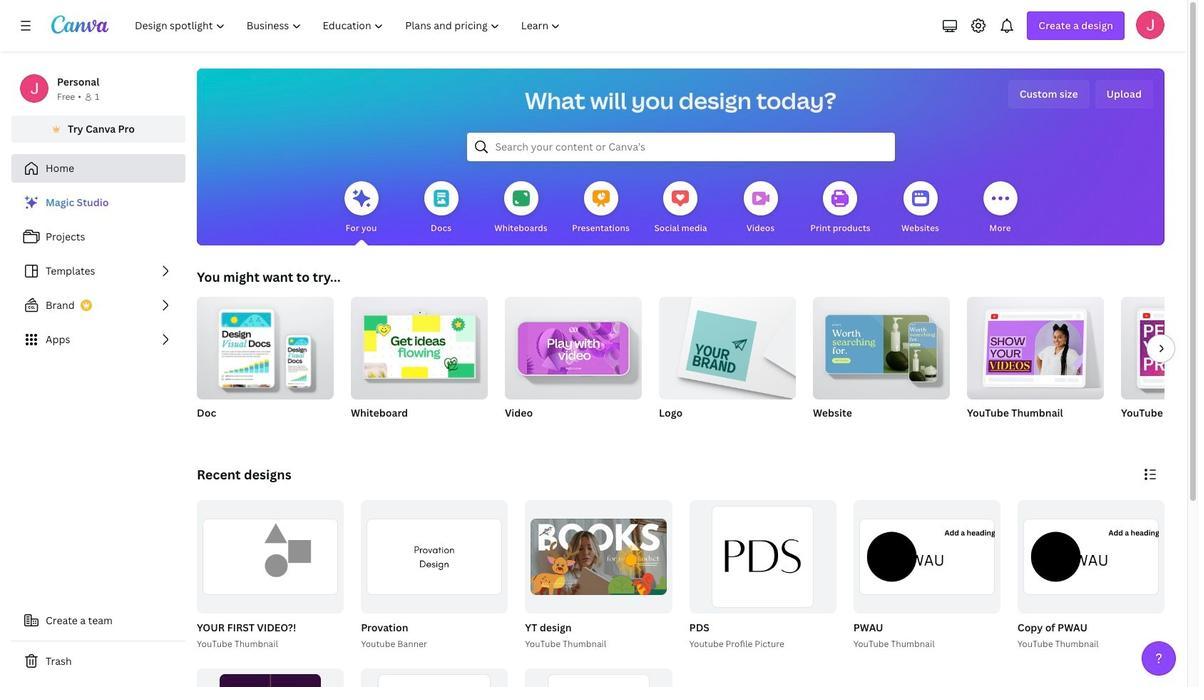 Task type: vqa. For each thing, say whether or not it's contained in the screenshot.
bottommost Education
no



Task type: locate. For each thing, give the bounding box(es) containing it.
group
[[351, 291, 488, 438], [351, 291, 488, 400], [505, 291, 642, 438], [505, 291, 642, 400], [659, 291, 796, 438], [659, 291, 796, 400], [813, 291, 950, 438], [813, 291, 950, 400], [967, 291, 1104, 438], [967, 291, 1104, 400], [197, 297, 334, 438], [1121, 297, 1199, 438], [1121, 297, 1199, 400], [194, 500, 344, 651], [358, 500, 508, 651], [361, 500, 508, 613], [522, 500, 672, 651], [525, 500, 672, 613], [687, 500, 837, 651], [690, 500, 837, 613], [851, 500, 1001, 651], [854, 500, 1001, 613], [1015, 500, 1165, 651], [1018, 500, 1165, 613], [197, 668, 344, 687], [361, 668, 508, 687], [525, 668, 672, 687]]

james peterson image
[[1136, 11, 1165, 39]]

list
[[11, 188, 185, 354]]

top level navigation element
[[126, 11, 573, 40]]

None search field
[[467, 133, 895, 161]]

Search search field
[[495, 133, 866, 161]]



